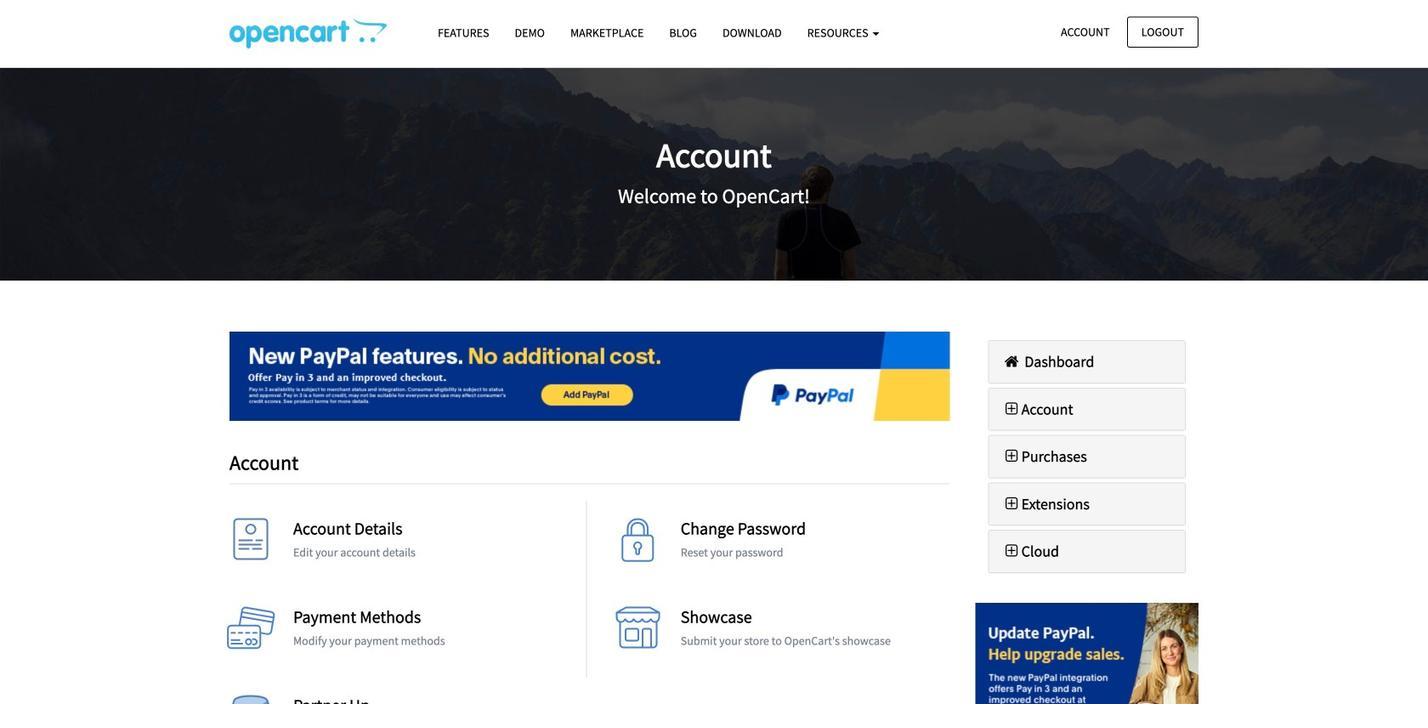 Task type: describe. For each thing, give the bounding box(es) containing it.
1 plus square o image from the top
[[1002, 401, 1022, 417]]

account image
[[225, 519, 276, 570]]

3 plus square o image from the top
[[1002, 544, 1022, 559]]

opencart - your account image
[[230, 18, 387, 48]]

showcase image
[[613, 607, 664, 658]]

1 horizontal spatial paypal image
[[976, 603, 1199, 704]]

0 vertical spatial paypal image
[[230, 332, 950, 421]]



Task type: vqa. For each thing, say whether or not it's contained in the screenshot.
leftmost "extensions"
no



Task type: locate. For each thing, give the bounding box(es) containing it.
0 horizontal spatial paypal image
[[230, 332, 950, 421]]

plus square o image
[[1002, 401, 1022, 417], [1002, 496, 1022, 511], [1002, 544, 1022, 559]]

2 vertical spatial plus square o image
[[1002, 544, 1022, 559]]

paypal image
[[230, 332, 950, 421], [976, 603, 1199, 704]]

change password image
[[613, 519, 664, 570]]

plus square o image
[[1002, 449, 1022, 464]]

1 vertical spatial plus square o image
[[1002, 496, 1022, 511]]

payment methods image
[[225, 607, 276, 658]]

1 vertical spatial paypal image
[[976, 603, 1199, 704]]

0 vertical spatial plus square o image
[[1002, 401, 1022, 417]]

home image
[[1002, 354, 1022, 369]]

2 plus square o image from the top
[[1002, 496, 1022, 511]]

apply to become a partner image
[[225, 695, 276, 704]]



